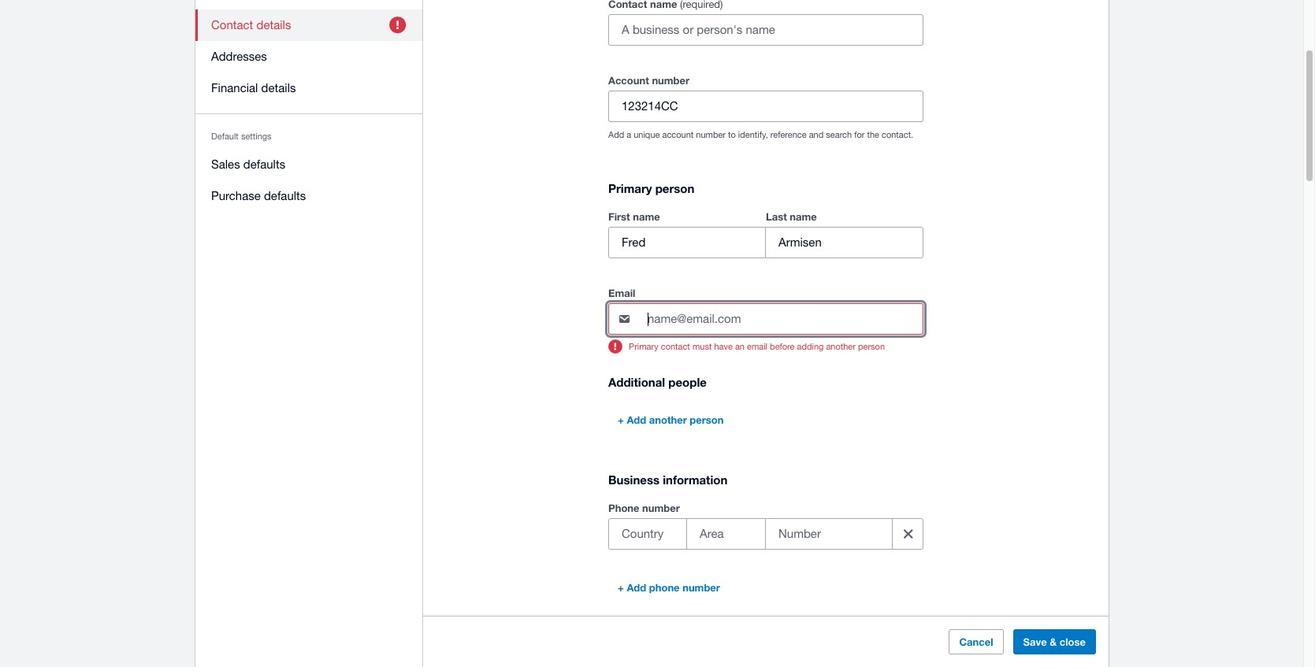 Task type: vqa. For each thing, say whether or not it's contained in the screenshot.
Primary to the top
yes



Task type: describe. For each thing, give the bounding box(es) containing it.
phone
[[649, 582, 680, 594]]

contact details
[[211, 18, 291, 32]]

account number
[[608, 74, 690, 87]]

+ add phone number button
[[608, 575, 730, 601]]

details for contact details
[[256, 18, 291, 32]]

person inside + add another person button
[[690, 414, 724, 426]]

Number field
[[766, 519, 886, 549]]

identify,
[[738, 130, 768, 140]]

save & close button
[[1013, 630, 1096, 655]]

email
[[608, 287, 635, 300]]

additional
[[608, 375, 665, 389]]

last name
[[766, 211, 817, 223]]

name for last name
[[790, 211, 817, 223]]

business
[[608, 473, 660, 487]]

another inside + add another person button
[[649, 414, 687, 426]]

contact details link
[[195, 9, 423, 41]]

reference
[[771, 130, 807, 140]]

first name
[[608, 211, 660, 223]]

name for first name
[[633, 211, 660, 223]]

contact.
[[882, 130, 913, 140]]

last
[[766, 211, 787, 223]]

sales defaults
[[211, 158, 285, 171]]

first
[[608, 211, 630, 223]]

number down business information
[[642, 502, 680, 515]]

0 vertical spatial add
[[608, 130, 624, 140]]

financial
[[211, 81, 258, 95]]

save
[[1023, 636, 1047, 649]]

0 vertical spatial person
[[655, 181, 695, 196]]

primary person
[[608, 181, 695, 196]]

the
[[867, 130, 879, 140]]

Area field
[[687, 519, 765, 549]]

search
[[826, 130, 852, 140]]

1 vertical spatial person
[[858, 342, 885, 352]]

account
[[608, 74, 649, 87]]

people
[[668, 375, 707, 389]]

contact
[[211, 18, 253, 32]]

number right account
[[652, 74, 690, 87]]

to
[[728, 130, 736, 140]]

default settings
[[211, 132, 272, 141]]

sales defaults link
[[195, 149, 423, 180]]

adding
[[797, 342, 824, 352]]

+ add another person button
[[608, 408, 733, 433]]

purchase defaults
[[211, 189, 306, 203]]



Task type: locate. For each thing, give the bounding box(es) containing it.
business information
[[608, 473, 728, 487]]

2 vertical spatial add
[[627, 582, 646, 594]]

Email text field
[[646, 304, 923, 334]]

group
[[608, 207, 924, 259]]

contact
[[661, 342, 690, 352]]

&
[[1050, 636, 1057, 649]]

add left phone at the bottom of the page
[[627, 582, 646, 594]]

default
[[211, 132, 239, 141]]

number
[[652, 74, 690, 87], [696, 130, 726, 140], [642, 502, 680, 515], [683, 582, 720, 594]]

defaults down settings in the top of the page
[[243, 158, 285, 171]]

+ left phone at the bottom of the page
[[618, 582, 624, 594]]

must
[[693, 342, 712, 352]]

person down 'people'
[[690, 414, 724, 426]]

person right adding
[[858, 342, 885, 352]]

name
[[633, 211, 660, 223], [790, 211, 817, 223]]

0 horizontal spatial another
[[649, 414, 687, 426]]

add
[[608, 130, 624, 140], [627, 414, 646, 426], [627, 582, 646, 594]]

add for + add phone number
[[627, 582, 646, 594]]

2 + from the top
[[618, 582, 624, 594]]

0 vertical spatial details
[[256, 18, 291, 32]]

phone number group
[[608, 519, 924, 550]]

email
[[747, 342, 768, 352]]

name right the last
[[790, 211, 817, 223]]

+ add phone number
[[618, 582, 720, 594]]

1 name from the left
[[633, 211, 660, 223]]

person
[[655, 181, 695, 196], [858, 342, 885, 352], [690, 414, 724, 426]]

primary left contact
[[629, 342, 659, 352]]

A business or person's name field
[[609, 15, 923, 45]]

First name field
[[609, 228, 765, 258]]

defaults
[[243, 158, 285, 171], [264, 189, 306, 203]]

defaults down the sales defaults link
[[264, 189, 306, 203]]

defaults for purchase defaults
[[264, 189, 306, 203]]

menu containing contact details
[[195, 0, 423, 221]]

add inside button
[[627, 582, 646, 594]]

cancel button
[[949, 630, 1004, 655]]

2 name from the left
[[790, 211, 817, 223]]

details
[[256, 18, 291, 32], [261, 81, 296, 95]]

a
[[627, 130, 631, 140]]

details for financial details
[[261, 81, 296, 95]]

details right the contact in the left top of the page
[[256, 18, 291, 32]]

+ for + add phone number
[[618, 582, 624, 594]]

details down addresses link
[[261, 81, 296, 95]]

for
[[854, 130, 865, 140]]

another right adding
[[826, 342, 856, 352]]

menu
[[195, 0, 423, 221]]

1 horizontal spatial another
[[826, 342, 856, 352]]

Country field
[[609, 519, 686, 549]]

group containing first name
[[608, 207, 924, 259]]

0 horizontal spatial name
[[633, 211, 660, 223]]

purchase
[[211, 189, 261, 203]]

phone number
[[608, 502, 680, 515]]

0 vertical spatial defaults
[[243, 158, 285, 171]]

Last name field
[[766, 228, 923, 258]]

sales
[[211, 158, 240, 171]]

have
[[714, 342, 733, 352]]

1 vertical spatial +
[[618, 582, 624, 594]]

0 vertical spatial primary
[[608, 181, 652, 196]]

and
[[809, 130, 824, 140]]

remove phone number image
[[892, 519, 924, 550]]

phone
[[608, 502, 639, 515]]

number right phone at the bottom of the page
[[683, 582, 720, 594]]

1 horizontal spatial name
[[790, 211, 817, 223]]

another down additional people
[[649, 414, 687, 426]]

primary up 'first name'
[[608, 181, 652, 196]]

1 vertical spatial add
[[627, 414, 646, 426]]

0 vertical spatial another
[[826, 342, 856, 352]]

+ for + add another person
[[618, 414, 624, 426]]

primary contact must have an email before adding another person
[[629, 342, 885, 352]]

Account number field
[[609, 92, 923, 122]]

primary for primary person
[[608, 181, 652, 196]]

name right first
[[633, 211, 660, 223]]

close
[[1060, 636, 1086, 649]]

information
[[663, 473, 728, 487]]

1 vertical spatial details
[[261, 81, 296, 95]]

number inside button
[[683, 582, 720, 594]]

+ inside button
[[618, 582, 624, 594]]

purchase defaults link
[[195, 180, 423, 212]]

add left a
[[608, 130, 624, 140]]

+
[[618, 414, 624, 426], [618, 582, 624, 594]]

cancel
[[959, 636, 993, 649]]

save & close
[[1023, 636, 1086, 649]]

1 + from the top
[[618, 414, 624, 426]]

account
[[662, 130, 694, 140]]

additional people
[[608, 375, 707, 389]]

addresses link
[[195, 41, 423, 72]]

add a unique account number to identify, reference and search for the contact.
[[608, 130, 913, 140]]

an
[[735, 342, 745, 352]]

primary for primary contact must have an email before adding another person
[[629, 342, 659, 352]]

financial details link
[[195, 72, 423, 104]]

primary
[[608, 181, 652, 196], [629, 342, 659, 352]]

defaults for sales defaults
[[243, 158, 285, 171]]

financial details
[[211, 81, 296, 95]]

person up 'first name'
[[655, 181, 695, 196]]

unique
[[634, 130, 660, 140]]

number left to on the top right of the page
[[696, 130, 726, 140]]

+ down additional at the bottom
[[618, 414, 624, 426]]

1 vertical spatial primary
[[629, 342, 659, 352]]

before
[[770, 342, 795, 352]]

+ inside button
[[618, 414, 624, 426]]

1 vertical spatial defaults
[[264, 189, 306, 203]]

2 vertical spatial person
[[690, 414, 724, 426]]

addresses
[[211, 50, 267, 63]]

0 vertical spatial +
[[618, 414, 624, 426]]

add inside button
[[627, 414, 646, 426]]

another
[[826, 342, 856, 352], [649, 414, 687, 426]]

add down additional at the bottom
[[627, 414, 646, 426]]

+ add another person
[[618, 414, 724, 426]]

settings
[[241, 132, 272, 141]]

add for + add another person
[[627, 414, 646, 426]]

1 vertical spatial another
[[649, 414, 687, 426]]



